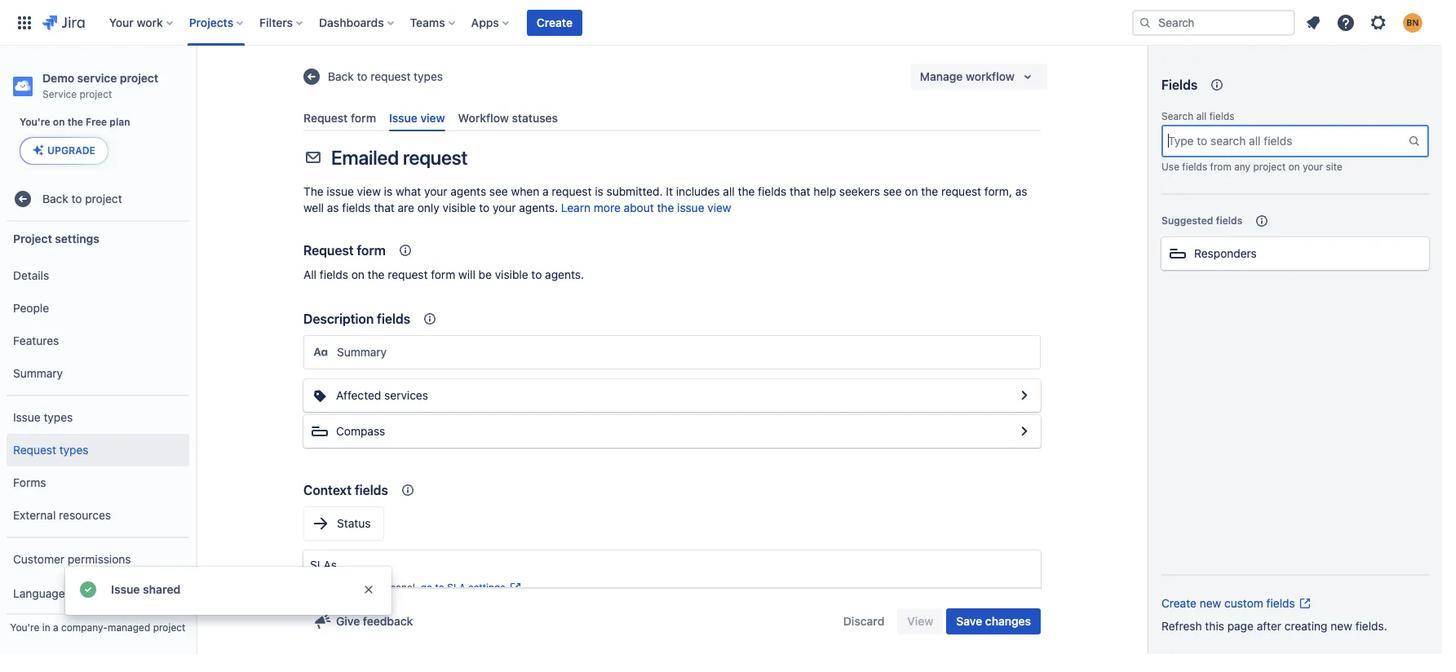 Task type: vqa. For each thing, say whether or not it's contained in the screenshot.
bottom your
yes



Task type: locate. For each thing, give the bounding box(es) containing it.
your work button
[[104, 9, 179, 35]]

0 horizontal spatial summary
[[13, 366, 63, 380]]

0 vertical spatial back
[[328, 69, 354, 83]]

1 horizontal spatial is
[[595, 185, 603, 198]]

1 horizontal spatial this
[[1205, 619, 1224, 633]]

create right apps dropdown button
[[537, 15, 573, 29]]

issue inside the issue view is what your agents see when a request is submitted. it includes all the fields that help seekers see on the request form, as well as fields that are only visible to your agents.
[[327, 185, 354, 198]]

this link will be opened in a new tab image
[[1298, 597, 1311, 610]]

this left 'page'
[[1205, 619, 1224, 633]]

2 horizontal spatial issue
[[389, 111, 418, 125]]

summary down features
[[13, 366, 63, 380]]

to right be
[[531, 268, 542, 282]]

1 vertical spatial what's this? image
[[420, 309, 440, 329]]

1 see from the left
[[489, 185, 508, 198]]

issue left shared
[[111, 582, 140, 596]]

0 vertical spatial issue
[[327, 185, 354, 198]]

new left the 'fields.'
[[1331, 619, 1352, 633]]

help
[[814, 185, 836, 198]]

0 vertical spatial that
[[790, 185, 811, 198]]

save changes
[[956, 614, 1031, 628]]

new left custom
[[1200, 596, 1221, 610]]

1 vertical spatial new
[[1331, 619, 1352, 633]]

includes
[[676, 185, 720, 198]]

a right when
[[542, 185, 549, 198]]

1 vertical spatial all
[[723, 185, 735, 198]]

request up all
[[303, 243, 354, 258]]

agents.
[[519, 201, 558, 215], [545, 268, 584, 282]]

agents. down when
[[519, 201, 558, 215]]

1 vertical spatial as
[[327, 201, 339, 215]]

1 horizontal spatial a
[[542, 185, 549, 198]]

2 group from the top
[[7, 395, 189, 537]]

responders
[[1194, 246, 1257, 260]]

as
[[1015, 185, 1027, 198], [327, 201, 339, 215]]

plan
[[110, 116, 130, 128]]

fields left help
[[758, 185, 787, 198]]

as right well
[[327, 201, 339, 215]]

issue inside "tab list"
[[389, 111, 418, 125]]

discard
[[843, 614, 885, 628]]

view inside "tab list"
[[420, 111, 445, 125]]

open field configuration image inside compass button
[[1015, 422, 1034, 441]]

what's this? image down all fields on the request form will be visible to agents.
[[420, 309, 440, 329]]

all right 'search'
[[1196, 110, 1207, 122]]

learn more about the issue view
[[561, 201, 731, 215]]

view down 'includes'
[[708, 201, 731, 215]]

1 horizontal spatial issue
[[677, 201, 704, 215]]

to inside the issue view is what your agents see when a request is submitted. it includes all the fields that help seekers see on the request form, as well as fields that are only visible to your agents.
[[479, 201, 490, 215]]

0 horizontal spatial that
[[374, 201, 395, 215]]

compass
[[336, 424, 385, 438]]

project down service
[[80, 88, 112, 100]]

your down when
[[493, 201, 516, 215]]

jira image
[[42, 13, 85, 32], [42, 13, 85, 32]]

on right 'seekers'
[[905, 185, 918, 198]]

0 vertical spatial all
[[1196, 110, 1207, 122]]

request form
[[303, 111, 376, 125], [303, 243, 386, 258]]

0 vertical spatial form
[[351, 111, 376, 125]]

1 vertical spatial create
[[1162, 596, 1197, 610]]

create inside button
[[537, 15, 573, 29]]

you're for you're on the free plan
[[20, 116, 50, 128]]

go to sla settings
[[421, 582, 505, 594]]

project
[[120, 71, 158, 85], [80, 88, 112, 100], [1253, 161, 1286, 173], [85, 191, 122, 205], [153, 622, 186, 634]]

workflow statuses
[[458, 111, 558, 125]]

this
[[370, 582, 387, 594], [1205, 619, 1224, 633]]

1 request form from the top
[[303, 111, 376, 125]]

0 horizontal spatial issue
[[327, 185, 354, 198]]

is up more
[[595, 185, 603, 198]]

1 horizontal spatial see
[[883, 185, 902, 198]]

issue inside issue types link
[[13, 410, 41, 424]]

page
[[1227, 619, 1254, 633]]

group containing issue types
[[7, 395, 189, 537]]

0 horizontal spatial back
[[42, 191, 68, 205]]

2 is from the left
[[595, 185, 603, 198]]

request form inside "tab list"
[[303, 111, 376, 125]]

0 horizontal spatial new
[[1200, 596, 1221, 610]]

to
[[310, 582, 321, 594]]

issue types link
[[7, 401, 189, 434]]

0 vertical spatial your
[[1303, 161, 1323, 173]]

fields right description
[[377, 312, 410, 326]]

give feedback
[[336, 614, 413, 628]]

settings
[[55, 231, 99, 245], [468, 582, 505, 594]]

1 vertical spatial this
[[1205, 619, 1224, 633]]

manage workflow
[[920, 69, 1015, 83]]

types down issue types link
[[59, 443, 89, 456]]

suggested
[[1162, 215, 1213, 227]]

see right 'seekers'
[[883, 185, 902, 198]]

1 open field configuration image from the top
[[1015, 386, 1034, 406]]

0 horizontal spatial create
[[537, 15, 573, 29]]

1 vertical spatial summary
[[13, 366, 63, 380]]

this left the panel, at left bottom
[[370, 582, 387, 594]]

project right service
[[120, 71, 158, 85]]

2 vertical spatial form
[[431, 268, 455, 282]]

1 horizontal spatial create
[[1162, 596, 1197, 610]]

on inside the issue view is what your agents see when a request is submitted. it includes all the fields that help seekers see on the request form, as well as fields that are only visible to your agents.
[[905, 185, 918, 198]]

request type icon image
[[303, 148, 323, 167]]

0 horizontal spatial see
[[489, 185, 508, 198]]

0 vertical spatial open field configuration image
[[1015, 386, 1034, 406]]

request form up all
[[303, 243, 386, 258]]

tab list
[[297, 104, 1047, 131]]

project
[[13, 231, 52, 245]]

in
[[42, 622, 50, 634]]

types for request types
[[59, 443, 89, 456]]

what's this? image down are
[[395, 241, 415, 260]]

1 vertical spatial open field configuration image
[[1015, 422, 1034, 441]]

0 vertical spatial request
[[303, 111, 348, 125]]

issue
[[327, 185, 354, 198], [677, 201, 704, 215]]

customer permissions
[[13, 552, 131, 566]]

0 vertical spatial issue
[[389, 111, 418, 125]]

demo
[[42, 71, 74, 85]]

visible
[[443, 201, 476, 215], [495, 268, 528, 282]]

create up refresh
[[1162, 596, 1197, 610]]

view
[[420, 111, 445, 125], [357, 185, 381, 198], [708, 201, 731, 215]]

2 vertical spatial types
[[59, 443, 89, 456]]

0 vertical spatial create
[[537, 15, 573, 29]]

request up issue view
[[371, 69, 411, 83]]

all fields on the request form will be visible to agents.
[[303, 268, 584, 282]]

request types
[[13, 443, 89, 456]]

types up issue view
[[414, 69, 443, 83]]

2 vertical spatial what's this? image
[[398, 481, 418, 500]]

shared
[[143, 582, 181, 596]]

sla
[[447, 582, 466, 594]]

issue right the
[[327, 185, 354, 198]]

back to project
[[42, 191, 122, 205]]

1 horizontal spatial settings
[[468, 582, 505, 594]]

is left what
[[384, 185, 393, 198]]

from
[[1210, 161, 1232, 173]]

issue types
[[13, 410, 73, 424]]

1 horizontal spatial back
[[328, 69, 354, 83]]

request
[[371, 69, 411, 83], [403, 146, 468, 169], [552, 185, 592, 198], [941, 185, 981, 198], [388, 268, 428, 282]]

request up forms
[[13, 443, 56, 456]]

project down upgrade
[[85, 191, 122, 205]]

form up description fields
[[357, 243, 386, 258]]

group
[[7, 255, 189, 395], [7, 395, 189, 537], [7, 537, 189, 654]]

view left workflow
[[420, 111, 445, 125]]

2 horizontal spatial your
[[1303, 161, 1323, 173]]

1 vertical spatial view
[[357, 185, 381, 198]]

refresh
[[1162, 619, 1202, 633]]

1 vertical spatial agents.
[[545, 268, 584, 282]]

issue for issue types
[[13, 410, 41, 424]]

1 vertical spatial types
[[44, 410, 73, 424]]

you're down service
[[20, 116, 50, 128]]

0 vertical spatial as
[[1015, 185, 1027, 198]]

0 horizontal spatial issue
[[13, 410, 41, 424]]

it
[[666, 185, 673, 198]]

2 vertical spatial your
[[493, 201, 516, 215]]

on down type to search all fields text box
[[1289, 161, 1300, 173]]

summary down description fields
[[337, 345, 387, 359]]

projects button
[[184, 9, 250, 35]]

back
[[328, 69, 354, 83], [42, 191, 68, 205]]

what's this? image right context fields on the bottom of the page
[[398, 481, 418, 500]]

create new custom fields link
[[1162, 595, 1311, 612]]

visible down "agents"
[[443, 201, 476, 215]]

1 vertical spatial request
[[303, 243, 354, 258]]

to right go
[[435, 582, 445, 594]]

1 horizontal spatial issue
[[111, 582, 140, 596]]

issue up request types
[[13, 410, 41, 424]]

emailed request
[[331, 146, 468, 169]]

1 group from the top
[[7, 255, 189, 395]]

0 vertical spatial new
[[1200, 596, 1221, 610]]

slas
[[310, 558, 337, 572]]

1 vertical spatial you're
[[10, 622, 39, 634]]

that left are
[[374, 201, 395, 215]]

settings right sla
[[468, 582, 505, 594]]

request left form,
[[941, 185, 981, 198]]

1 vertical spatial back
[[42, 191, 68, 205]]

request up request type icon
[[303, 111, 348, 125]]

1 vertical spatial your
[[424, 185, 447, 198]]

you're in a company-managed project
[[10, 622, 186, 634]]

2 vertical spatial request
[[13, 443, 56, 456]]

0 horizontal spatial is
[[384, 185, 393, 198]]

1 horizontal spatial new
[[1331, 619, 1352, 633]]

as right form,
[[1015, 185, 1027, 198]]

a right in
[[53, 622, 58, 634]]

status
[[337, 517, 371, 530]]

request up "learn"
[[552, 185, 592, 198]]

2 vertical spatial view
[[708, 201, 731, 215]]

on
[[53, 116, 65, 128], [1289, 161, 1300, 173], [905, 185, 918, 198], [351, 268, 365, 282]]

description
[[303, 312, 374, 326]]

3 group from the top
[[7, 537, 189, 654]]

0 vertical spatial agents.
[[519, 201, 558, 215]]

visible right be
[[495, 268, 528, 282]]

1 horizontal spatial as
[[1015, 185, 1027, 198]]

features
[[13, 333, 59, 347]]

upgrade
[[47, 144, 95, 157]]

issue down 'includes'
[[677, 201, 704, 215]]

the left form,
[[921, 185, 938, 198]]

your left site
[[1303, 161, 1323, 173]]

learn
[[561, 201, 591, 215]]

back right "left arrow icon"
[[328, 69, 354, 83]]

1 vertical spatial form
[[357, 243, 386, 258]]

1 vertical spatial issue
[[13, 410, 41, 424]]

to up project settings
[[71, 191, 82, 205]]

search image
[[1139, 16, 1152, 29]]

fields down more information about the fields image
[[1209, 110, 1235, 122]]

create
[[537, 15, 573, 29], [1162, 596, 1197, 610]]

that
[[790, 185, 811, 198], [374, 201, 395, 215]]

0 horizontal spatial settings
[[55, 231, 99, 245]]

issue up the emailed request
[[389, 111, 418, 125]]

form,
[[984, 185, 1012, 198]]

a inside the issue view is what your agents see when a request is submitted. it includes all the fields that help seekers see on the request form, as well as fields that are only visible to your agents.
[[542, 185, 549, 198]]

0 horizontal spatial view
[[357, 185, 381, 198]]

permissions
[[68, 552, 131, 566]]

settings image
[[1369, 13, 1388, 32]]

1 is from the left
[[384, 185, 393, 198]]

fields
[[1209, 110, 1235, 122], [1182, 161, 1207, 173], [758, 185, 787, 198], [342, 201, 371, 215], [1216, 215, 1243, 227], [320, 268, 348, 282], [377, 312, 410, 326], [355, 483, 388, 498], [1267, 596, 1295, 610]]

group containing details
[[7, 255, 189, 395]]

0 vertical spatial request form
[[303, 111, 376, 125]]

0 vertical spatial a
[[542, 185, 549, 198]]

back up project settings
[[42, 191, 68, 205]]

to right "left arrow icon"
[[357, 69, 367, 83]]

types up request types
[[44, 410, 73, 424]]

appswitcher icon image
[[15, 13, 34, 32]]

is
[[384, 185, 393, 198], [595, 185, 603, 198]]

agents. down "learn"
[[545, 268, 584, 282]]

form left will
[[431, 268, 455, 282]]

1 vertical spatial settings
[[468, 582, 505, 594]]

0 horizontal spatial all
[[723, 185, 735, 198]]

0 vertical spatial types
[[414, 69, 443, 83]]

1 horizontal spatial visible
[[495, 268, 528, 282]]

fields
[[1162, 77, 1198, 92]]

0 vertical spatial you're
[[20, 116, 50, 128]]

types for issue types
[[44, 410, 73, 424]]

0 horizontal spatial a
[[53, 622, 58, 634]]

0 horizontal spatial visible
[[443, 201, 476, 215]]

1 vertical spatial request form
[[303, 243, 386, 258]]

you're for you're in a company-managed project
[[10, 622, 39, 634]]

external resources link
[[7, 499, 189, 532]]

0 vertical spatial this
[[370, 582, 387, 594]]

open field configuration image
[[1015, 386, 1034, 406], [1015, 422, 1034, 441]]

request inside request types link
[[13, 443, 56, 456]]

to for sla
[[435, 582, 445, 594]]

request form up 'emailed'
[[303, 111, 376, 125]]

your up only
[[424, 185, 447, 198]]

you're left in
[[10, 622, 39, 634]]

back to request types
[[328, 69, 443, 83]]

2 vertical spatial issue
[[111, 582, 140, 596]]

issue for issue shared
[[111, 582, 140, 596]]

1 horizontal spatial view
[[420, 111, 445, 125]]

2 request form from the top
[[303, 243, 386, 258]]

you're
[[20, 116, 50, 128], [10, 622, 39, 634]]

see left when
[[489, 185, 508, 198]]

form up 'emailed'
[[351, 111, 376, 125]]

the right 'includes'
[[738, 185, 755, 198]]

request inside "tab list"
[[303, 111, 348, 125]]

view down 'emailed'
[[357, 185, 381, 198]]

0 vertical spatial what's this? image
[[395, 241, 415, 260]]

that left help
[[790, 185, 811, 198]]

to for project
[[71, 191, 82, 205]]

search all fields
[[1162, 110, 1235, 122]]

open field configuration image for compass
[[1015, 422, 1034, 441]]

0 vertical spatial view
[[420, 111, 445, 125]]

back to project link
[[7, 183, 189, 215]]

company-
[[61, 622, 108, 634]]

what's this? image
[[395, 241, 415, 260], [420, 309, 440, 329], [398, 481, 418, 500]]

0 vertical spatial visible
[[443, 201, 476, 215]]

banner
[[0, 0, 1442, 46]]

settings down back to project
[[55, 231, 99, 245]]

to
[[357, 69, 367, 83], [71, 191, 82, 205], [479, 201, 490, 215], [531, 268, 542, 282], [435, 582, 445, 594]]

creating
[[1285, 619, 1328, 633]]

open field configuration image inside affected services button
[[1015, 386, 1034, 406]]

2 open field configuration image from the top
[[1015, 422, 1034, 441]]

all right 'includes'
[[723, 185, 735, 198]]

fields right use
[[1182, 161, 1207, 173]]

agents. inside the issue view is what your agents see when a request is submitted. it includes all the fields that help seekers see on the request form, as well as fields that are only visible to your agents.
[[519, 201, 558, 215]]

summary link
[[7, 357, 189, 390]]

to down "agents"
[[479, 201, 490, 215]]

0 vertical spatial summary
[[337, 345, 387, 359]]



Task type: describe. For each thing, give the bounding box(es) containing it.
fields right well
[[342, 201, 371, 215]]

affected services button
[[303, 379, 1041, 412]]

forms link
[[7, 467, 189, 499]]

context fields
[[303, 483, 388, 498]]

language support
[[13, 586, 109, 600]]

only
[[417, 201, 439, 215]]

free
[[86, 116, 107, 128]]

service
[[77, 71, 117, 85]]

1 vertical spatial that
[[374, 201, 395, 215]]

are
[[398, 201, 414, 215]]

search
[[1162, 110, 1194, 122]]

description fields
[[303, 312, 410, 326]]

on up description fields
[[351, 268, 365, 282]]

custom
[[1224, 596, 1263, 610]]

1 vertical spatial a
[[53, 622, 58, 634]]

1 horizontal spatial all
[[1196, 110, 1207, 122]]

request left will
[[388, 268, 428, 282]]

tab list containing request form
[[297, 104, 1047, 131]]

demo service project service project
[[42, 71, 158, 100]]

notifications image
[[1304, 13, 1323, 32]]

agents
[[451, 185, 486, 198]]

your profile and settings image
[[1403, 13, 1423, 32]]

give
[[336, 614, 360, 628]]

form inside "tab list"
[[351, 111, 376, 125]]

resources
[[59, 508, 111, 522]]

the left free
[[67, 116, 83, 128]]

apps
[[471, 15, 499, 29]]

1 horizontal spatial summary
[[337, 345, 387, 359]]

your work
[[109, 15, 163, 29]]

apps button
[[466, 9, 515, 35]]

people link
[[7, 292, 189, 325]]

language support link
[[7, 576, 189, 612]]

fields right all
[[320, 268, 348, 282]]

open field configuration image for affected services
[[1015, 386, 1034, 406]]

request for "tab list" containing request form
[[303, 111, 348, 125]]

success image
[[78, 580, 98, 600]]

manage workflow button
[[910, 64, 1047, 90]]

dashboards
[[319, 15, 384, 29]]

what's this? image for description fields
[[420, 309, 440, 329]]

upgrade button
[[20, 138, 108, 164]]

project settings
[[13, 231, 99, 245]]

issue view
[[389, 111, 445, 125]]

help image
[[1336, 13, 1356, 32]]

fields up status
[[355, 483, 388, 498]]

workflow
[[966, 69, 1015, 83]]

support
[[68, 586, 109, 600]]

banner containing your work
[[0, 0, 1442, 46]]

dismiss image
[[362, 583, 375, 596]]

summary inside summary link
[[13, 366, 63, 380]]

fields up responders at right
[[1216, 215, 1243, 227]]

give feedback button
[[303, 609, 423, 635]]

0 horizontal spatial your
[[424, 185, 447, 198]]

dashboards button
[[314, 9, 400, 35]]

customer permissions link
[[7, 543, 189, 576]]

.
[[522, 582, 525, 594]]

visible inside the issue view is what your agents see when a request is submitted. it includes all the fields that help seekers see on the request form, as well as fields that are only visible to your agents.
[[443, 201, 476, 215]]

what's this? image for context fields
[[398, 481, 418, 500]]

seekers
[[839, 185, 880, 198]]

will
[[458, 268, 475, 282]]

filters
[[260, 15, 293, 29]]

request up what
[[403, 146, 468, 169]]

1 vertical spatial issue
[[677, 201, 704, 215]]

the up description fields
[[368, 268, 385, 282]]

all inside the issue view is what your agents see when a request is submitted. it includes all the fields that help seekers see on the request form, as well as fields that are only visible to your agents.
[[723, 185, 735, 198]]

1 horizontal spatial your
[[493, 201, 516, 215]]

project right any
[[1253, 161, 1286, 173]]

group containing customer permissions
[[7, 537, 189, 654]]

fields up refresh this page after creating new fields. at the right
[[1267, 596, 1295, 610]]

the down it
[[657, 201, 674, 215]]

create for create
[[537, 15, 573, 29]]

all
[[303, 268, 317, 282]]

when
[[511, 185, 539, 198]]

discard button
[[834, 609, 894, 635]]

sidebar navigation image
[[178, 65, 214, 98]]

fields.
[[1355, 619, 1387, 633]]

request for request types link
[[13, 443, 56, 456]]

Type to search all fields text field
[[1163, 126, 1408, 156]]

back for back to project
[[42, 191, 68, 205]]

2 see from the left
[[883, 185, 902, 198]]

more information about the suggested fields image
[[1252, 211, 1272, 231]]

to configure this panel,
[[310, 582, 421, 594]]

0 horizontal spatial this
[[370, 582, 387, 594]]

on down service
[[53, 116, 65, 128]]

after
[[1257, 619, 1282, 633]]

emailed
[[331, 146, 399, 169]]

what's this? image for request form
[[395, 241, 415, 260]]

external resources
[[13, 508, 111, 522]]

refresh this page after creating new fields.
[[1162, 619, 1387, 633]]

the issue view is what your agents see when a request is submitted. it includes all the fields that help seekers see on the request form, as well as fields that are only visible to your agents.
[[303, 185, 1027, 215]]

issue for issue view
[[389, 111, 418, 125]]

context
[[303, 483, 352, 498]]

suggested fields
[[1162, 215, 1243, 227]]

learn more about the issue view link
[[561, 201, 731, 215]]

projects
[[189, 15, 233, 29]]

primary element
[[10, 0, 1132, 45]]

project down shared
[[153, 622, 186, 634]]

2 horizontal spatial view
[[708, 201, 731, 215]]

to for request
[[357, 69, 367, 83]]

issue shared
[[111, 582, 181, 596]]

create for create new custom fields
[[1162, 596, 1197, 610]]

panel,
[[390, 582, 418, 594]]

the
[[303, 185, 324, 198]]

filters button
[[255, 9, 309, 35]]

left arrow icon image
[[302, 67, 321, 86]]

responders button
[[1162, 237, 1429, 270]]

0 vertical spatial settings
[[55, 231, 99, 245]]

request types link
[[7, 434, 189, 467]]

create new custom fields
[[1162, 596, 1295, 610]]

0 horizontal spatial as
[[327, 201, 339, 215]]

well
[[303, 201, 324, 215]]

any
[[1234, 161, 1251, 173]]

service
[[42, 88, 77, 100]]

features link
[[7, 325, 189, 357]]

more information about the fields image
[[1207, 75, 1227, 95]]

teams button
[[405, 9, 461, 35]]

be
[[479, 268, 492, 282]]

services
[[384, 388, 428, 402]]

about
[[624, 201, 654, 215]]

affected services
[[336, 388, 428, 402]]

1 horizontal spatial that
[[790, 185, 811, 198]]

go to sla settings link
[[421, 580, 522, 596]]

back for back to request types
[[328, 69, 354, 83]]

view inside the issue view is what your agents see when a request is submitted. it includes all the fields that help seekers see on the request form, as well as fields that are only visible to your agents.
[[357, 185, 381, 198]]

configure
[[324, 582, 368, 594]]

forms
[[13, 475, 46, 489]]

Search field
[[1132, 9, 1295, 35]]

language
[[13, 586, 65, 600]]

managed
[[108, 622, 150, 634]]

what
[[396, 185, 421, 198]]

external
[[13, 508, 56, 522]]

1 vertical spatial visible
[[495, 268, 528, 282]]

customer
[[13, 552, 64, 566]]



